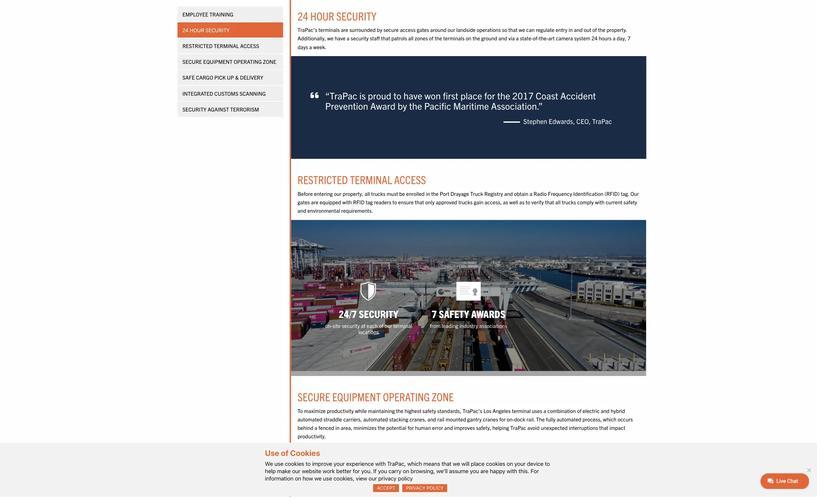 Task type: vqa. For each thing, say whether or not it's contained in the screenshot.
property,
yes



Task type: describe. For each thing, give the bounding box(es) containing it.
1 vertical spatial we
[[364, 39, 371, 46]]

0 vertical spatial secure equipment operating zone
[[203, 65, 307, 72]]

standards,
[[486, 453, 513, 460]]

are inside 'before entering our property, all trucks must be enrolled in the port drayage truck registry and obtain a radio frequency identification (rfid) tag. our gates are equipped with rfid tag readers to ensure that only approved trucks gain access, as well as to verify that all trucks comply with current safety and environmental requirements.'
[[346, 221, 354, 228]]

employee training link
[[197, 7, 315, 24]]

have inside trapac's terminals are surrounded by secure access gates around our landside operations so that we can regulate entry in and out of the property. additionally, we have a security staff that patrols all zones of the terminals on the ground and via a state-of-the-art camera system 24 hours a day, 7 days a week.
[[372, 39, 384, 46]]

1 horizontal spatial trapac
[[659, 130, 681, 139]]

1 horizontal spatial 24 hour security
[[331, 10, 419, 25]]

training
[[233, 12, 260, 19]]

1 horizontal spatial terminal
[[389, 192, 436, 207]]

of inside 24/7 security on-site security at each of our terminal locations
[[422, 358, 426, 366]]

safe cargo pick up & delivery link
[[197, 78, 315, 95]]

1 vertical spatial secure equipment operating zone
[[331, 433, 505, 449]]

restricted inside restricted terminal access link
[[203, 47, 236, 55]]

a right the uses
[[605, 453, 608, 460]]

at
[[402, 358, 406, 366]]

2017
[[570, 100, 593, 113]]

potential
[[430, 472, 452, 479]]

1 horizontal spatial trucks
[[510, 221, 526, 228]]

verify
[[591, 221, 605, 228]]

trapac's terminals are surrounded by secure access gates around our landside operations so that we can regulate entry in and out of the property. additionally, we have a security staff that patrols all zones of the terminals on the ground and via a state-of-the-art camera system 24 hours a day, 7 days a week.
[[331, 29, 701, 56]]

occurs
[[687, 462, 704, 470]]

the up the "stacking"
[[440, 453, 449, 460]]

24/7
[[377, 342, 397, 356]]

human
[[462, 472, 479, 479]]

1 vertical spatial for
[[555, 462, 562, 470]]

security against terrorism link
[[197, 113, 315, 130]]

that down enrolled
[[461, 221, 472, 228]]

in inside 'before entering our property, all trucks must be enrolled in the port drayage truck registry and obtain a radio frequency identification (rfid) tag. our gates are equipped with rfid tag readers to ensure that only approved trucks gain access, as well as to verify that all trucks comply with current safety and environmental requirements.'
[[474, 211, 478, 219]]

only
[[473, 221, 483, 228]]

pacific
[[472, 111, 502, 124]]

7 inside trapac's terminals are surrounded by secure access gates around our landside operations so that we can regulate entry in and out of the property. additionally, we have a security staff that patrols all zones of the terminals on the ground and via a state-of-the-art camera system 24 hours a day, 7 days a week.
[[698, 39, 701, 46]]

entering
[[349, 211, 370, 219]]

1 horizontal spatial we
[[577, 29, 584, 37]]

safety,
[[530, 472, 546, 479]]

1 vertical spatial hour
[[211, 29, 227, 37]]

terminal inside 24/7 security on-site security at each of our terminal locations
[[437, 358, 458, 366]]

and up well
[[561, 211, 570, 219]]

2 with from the left
[[662, 221, 672, 228]]

rail
[[486, 462, 494, 470]]

1 horizontal spatial restricted
[[331, 192, 387, 207]]

property,
[[381, 211, 404, 219]]

1 horizontal spatial terminals
[[493, 39, 517, 46]]

1 horizontal spatial 24
[[331, 10, 343, 25]]

behind
[[331, 472, 349, 479]]

secure equipment operating zone link
[[197, 60, 315, 77]]

hours
[[666, 39, 680, 46]]

before
[[331, 211, 348, 219]]

all inside trapac's terminals are surrounded by secure access gates around our landside operations so that we can regulate entry in and out of the property. additionally, we have a security staff that patrols all zones of the terminals on the ground and via a state-of-the-art camera system 24 hours a day, 7 days a week.
[[454, 39, 460, 46]]

fenced
[[354, 472, 372, 479]]

solid image
[[345, 101, 354, 111]]

on
[[518, 39, 524, 46]]

safe cargo pick up & delivery
[[203, 82, 293, 90]]

additionally,
[[331, 39, 363, 46]]

integrated customs scanning link
[[197, 95, 315, 112]]

angeles
[[548, 453, 568, 460]]

award
[[412, 111, 440, 124]]

awards
[[524, 342, 562, 356]]

the left won
[[455, 111, 469, 124]]

0 horizontal spatial restricted terminal access
[[203, 47, 288, 55]]

for inside ""trapac is proud to have won first place for the 2017 coast accident prevention award by the pacific maritime association.""
[[539, 100, 551, 113]]

well
[[566, 221, 576, 228]]

locations
[[399, 365, 421, 373]]

identification
[[638, 211, 671, 219]]

security inside trapac's terminals are surrounded by secure access gates around our landside operations so that we can regulate entry in and out of the property. additionally, we have a security staff that patrols all zones of the terminals on the ground and via a state-of-the-art camera system 24 hours a day, 7 days a week.
[[390, 39, 410, 46]]

to down must
[[437, 221, 442, 228]]

the right on
[[526, 39, 534, 46]]

0 horizontal spatial zone
[[292, 65, 307, 72]]

ensure
[[443, 221, 460, 228]]

that down secure at the right top
[[424, 39, 434, 46]]

0 horizontal spatial for
[[453, 472, 460, 479]]

secure
[[427, 29, 444, 37]]

2 as from the left
[[578, 221, 583, 228]]

the down around
[[483, 39, 492, 46]]

safety
[[488, 342, 522, 356]]

patrols
[[435, 39, 453, 46]]

out
[[649, 29, 658, 37]]

have inside ""trapac is proud to have won first place for the 2017 coast accident prevention award by the pacific maritime association.""
[[449, 100, 470, 113]]

to left verify
[[585, 221, 590, 228]]

the left potential
[[420, 472, 428, 479]]

a down the surrounded
[[386, 39, 389, 46]]

property.
[[675, 29, 698, 37]]

radio
[[593, 211, 608, 219]]

prevention
[[362, 111, 409, 124]]

ceo,
[[641, 130, 657, 139]]

maximize
[[338, 453, 362, 460]]

stephen edwards, ceo, trapac
[[582, 130, 681, 139]]

area,
[[379, 472, 392, 479]]

the up hours
[[665, 29, 673, 37]]

of right zones
[[477, 39, 482, 46]]

0 horizontal spatial trucks
[[413, 211, 429, 219]]

environmental
[[342, 230, 378, 238]]

on- inside the "to maximize productivity while maintaining the highest safety standards, trapac's los angeles terminal uses a combination of electric and hybrid automated straddle carriers, automated stacking cranes, and rail mounted gantry cranes for on-dock rail. the fully automated process, which occurs behind a fenced in area, minimizes the potential for human error and improves safety, helping trapac avoid unexpected interruptions that impact productivity."
[[564, 462, 572, 470]]

security up the surrounded
[[374, 10, 419, 25]]

to maximize productivity while maintaining the highest safety standards, trapac's los angeles terminal uses a combination of electric and hybrid automated straddle carriers, automated stacking cranes, and rail mounted gantry cranes for on-dock rail. the fully automated process, which occurs behind a fenced in area, minimizes the potential for human error and improves safety, helping trapac avoid unexpected interruptions that impact productivity.
[[331, 453, 704, 489]]

is
[[400, 100, 407, 113]]

our
[[701, 211, 711, 219]]

impact
[[678, 472, 696, 479]]

access
[[445, 29, 462, 37]]

which
[[671, 462, 686, 470]]

must
[[430, 211, 443, 219]]

day,
[[686, 39, 697, 46]]

accident
[[623, 100, 663, 113]]

security inside 24/7 security on-site security at each of our terminal locations
[[399, 342, 443, 356]]

los
[[538, 453, 547, 460]]

restricted terminal access link
[[197, 43, 315, 59]]

that right verify
[[606, 221, 616, 228]]

associations
[[533, 358, 564, 366]]

0 vertical spatial hour
[[345, 10, 372, 25]]

cranes,
[[455, 462, 474, 470]]

1 horizontal spatial access
[[438, 192, 474, 207]]

24 inside trapac's terminals are surrounded by secure access gates around our landside operations so that we can regulate entry in and out of the property. additionally, we have a security staff that patrols all zones of the terminals on the ground and via a state-of-the-art camera system 24 hours a day, 7 days a week.
[[658, 39, 665, 46]]

7 inside the 7 safety awards from leading industry associations
[[480, 342, 486, 356]]

pick
[[238, 82, 251, 90]]

in inside trapac's terminals are surrounded by secure access gates around our landside operations so that we can regulate entry in and out of the property. additionally, we have a security staff that patrols all zones of the terminals on the ground and via a state-of-the-art camera system 24 hours a day, 7 days a week.
[[632, 29, 637, 37]]

system
[[639, 39, 657, 46]]

are inside trapac's terminals are surrounded by secure access gates around our landside operations so that we can regulate entry in and out of the property. additionally, we have a security staff that patrols all zones of the terminals on the ground and via a state-of-the-art camera system 24 hours a day, 7 days a week.
[[379, 29, 387, 37]]

of inside the "to maximize productivity while maintaining the highest safety standards, trapac's los angeles terminal uses a combination of electric and hybrid automated straddle carriers, automated stacking cranes, and rail mounted gantry cranes for on-dock rail. the fully automated process, which occurs behind a fenced in area, minimizes the potential for human error and improves safety, helping trapac avoid unexpected interruptions that impact productivity."
[[642, 453, 647, 460]]

1 horizontal spatial equipment
[[370, 433, 424, 449]]

gates inside 'before entering our property, all trucks must be enrolled in the port drayage truck registry and obtain a radio frequency identification (rfid) tag. our gates are equipped with rfid tag readers to ensure that only approved trucks gain access, as well as to verify that all trucks comply with current safety and environmental requirements.'
[[331, 221, 345, 228]]

2 automated from the left
[[404, 462, 432, 470]]

current
[[674, 221, 692, 228]]

won
[[472, 100, 490, 113]]

dock
[[572, 462, 584, 470]]

1 vertical spatial zone
[[480, 433, 505, 449]]

0 horizontal spatial terminals
[[354, 29, 378, 37]]

while
[[395, 453, 408, 460]]

around
[[479, 29, 497, 37]]

unexpected
[[602, 472, 631, 479]]

our inside trapac's terminals are surrounded by secure access gates around our landside operations so that we can regulate entry in and out of the property. additionally, we have a security staff that patrols all zones of the terminals on the ground and via a state-of-the-art camera system 24 hours a day, 7 days a week.
[[498, 29, 506, 37]]

and left rail
[[475, 462, 485, 470]]

integrated
[[203, 100, 237, 107]]

scanning
[[266, 100, 296, 107]]

rfid
[[393, 221, 405, 228]]

against
[[231, 118, 255, 125]]

and right error
[[494, 472, 504, 479]]

electric
[[648, 453, 667, 460]]

each
[[408, 358, 420, 366]]

tag.
[[691, 211, 700, 219]]

proud
[[409, 100, 435, 113]]

zones
[[461, 39, 476, 46]]

by inside ""trapac is proud to have won first place for the 2017 coast accident prevention award by the pacific maritime association.""
[[442, 111, 453, 124]]

a right via
[[574, 39, 577, 46]]

avoid
[[587, 472, 600, 479]]



Task type: locate. For each thing, give the bounding box(es) containing it.
2 horizontal spatial in
[[632, 29, 637, 37]]

1 horizontal spatial on-
[[564, 462, 572, 470]]

1 horizontal spatial are
[[379, 29, 387, 37]]

0 horizontal spatial trapac
[[568, 472, 585, 479]]

secure equipment operating zone down restricted terminal access link
[[203, 65, 307, 72]]

carriers,
[[382, 462, 403, 470]]

and down "so"
[[554, 39, 564, 46]]

1 horizontal spatial 7
[[698, 39, 701, 46]]

coast
[[596, 100, 621, 113]]

0 horizontal spatial in
[[373, 472, 378, 479]]

equipment up pick
[[226, 65, 259, 72]]

0 vertical spatial have
[[372, 39, 384, 46]]

1 horizontal spatial with
[[662, 221, 672, 228]]

0 vertical spatial our
[[498, 29, 506, 37]]

our up equipped
[[372, 211, 380, 219]]

equipment up while
[[370, 433, 424, 449]]

1 vertical spatial are
[[346, 221, 354, 228]]

1 vertical spatial trapac
[[568, 472, 585, 479]]

0 horizontal spatial secure
[[203, 65, 225, 72]]

and up which
[[668, 453, 678, 460]]

our inside 'before entering our property, all trucks must be enrolled in the port drayage truck registry and obtain a radio frequency identification (rfid) tag. our gates are equipped with rfid tag readers to ensure that only approved trucks gain access, as well as to verify that all trucks comply with current safety and environmental requirements.'
[[372, 211, 380, 219]]

trucks
[[413, 211, 429, 219], [510, 221, 526, 228], [625, 221, 641, 228]]

1 vertical spatial trapac's
[[515, 453, 536, 460]]

1 horizontal spatial in
[[474, 211, 478, 219]]

0 horizontal spatial have
[[372, 39, 384, 46]]

0 vertical spatial equipment
[[226, 65, 259, 72]]

that inside the "to maximize productivity while maintaining the highest safety standards, trapac's los angeles terminal uses a combination of electric and hybrid automated straddle carriers, automated stacking cranes, and rail mounted gantry cranes for on-dock rail. the fully automated process, which occurs behind a fenced in area, minimizes the potential for human error and improves safety, helping trapac avoid unexpected interruptions that impact productivity."
[[666, 472, 677, 479]]

employee
[[203, 12, 232, 19]]

gates inside trapac's terminals are surrounded by secure access gates around our landside operations so that we can regulate entry in and out of the property. additionally, we have a security staff that patrols all zones of the terminals on the ground and via a state-of-the-art camera system 24 hours a day, 7 days a week.
[[464, 29, 477, 37]]

employee training
[[203, 12, 260, 19]]

all
[[454, 39, 460, 46], [406, 211, 412, 219], [618, 221, 624, 228]]

access,
[[539, 221, 558, 228]]

operating inside secure equipment operating zone link
[[260, 65, 291, 72]]

2 vertical spatial all
[[618, 221, 624, 228]]

0 horizontal spatial restricted
[[203, 47, 236, 55]]

automated down combination
[[619, 462, 647, 470]]

2 horizontal spatial trucks
[[625, 221, 641, 228]]

2 horizontal spatial our
[[498, 29, 506, 37]]

0 vertical spatial on-
[[362, 358, 370, 366]]

secure equipment operating zone up maintaining
[[331, 433, 505, 449]]

0 horizontal spatial we
[[364, 39, 371, 46]]

stephen
[[582, 130, 609, 139]]

trucks down frequency
[[625, 221, 641, 228]]

a
[[386, 39, 389, 46], [574, 39, 577, 46], [682, 39, 685, 46], [344, 48, 347, 56], [589, 211, 592, 219], [605, 453, 608, 460], [350, 472, 353, 479]]

7 right the day,
[[698, 39, 701, 46]]

security inside 'security against terrorism' link
[[203, 118, 230, 125]]

restricted up entering
[[331, 192, 387, 207]]

0 vertical spatial terminal
[[238, 47, 266, 55]]

1 vertical spatial security
[[380, 358, 400, 366]]

1 vertical spatial 24
[[203, 29, 210, 37]]

hour up additionally,
[[345, 10, 372, 25]]

secure
[[203, 65, 225, 72], [331, 433, 367, 449]]

a inside 'before entering our property, all trucks must be enrolled in the port drayage truck registry and obtain a radio frequency identification (rfid) tag. our gates are equipped with rfid tag readers to ensure that only approved trucks gain access, as well as to verify that all trucks comply with current safety and environmental requirements.'
[[589, 211, 592, 219]]

state-
[[578, 39, 593, 46]]

the left 'port'
[[480, 211, 488, 219]]

access up enrolled
[[438, 192, 474, 207]]

1 vertical spatial operating
[[426, 433, 478, 449]]

readers
[[416, 221, 435, 228]]

0 vertical spatial restricted
[[203, 47, 236, 55]]

productivity.
[[331, 481, 363, 489]]

a right days
[[344, 48, 347, 56]]

trapac's up additionally,
[[331, 29, 353, 37]]

1 horizontal spatial zone
[[480, 433, 505, 449]]

security down 24/7
[[380, 358, 400, 366]]

trapac's inside trapac's terminals are surrounded by secure access gates around our landside operations so that we can regulate entry in and out of the property. additionally, we have a security staff that patrols all zones of the terminals on the ground and via a state-of-the-art camera system 24 hours a day, 7 days a week.
[[331, 29, 353, 37]]

the
[[665, 29, 673, 37], [483, 39, 492, 46], [526, 39, 534, 46], [553, 100, 567, 113], [455, 111, 469, 124], [480, 211, 488, 219], [440, 453, 449, 460], [420, 472, 428, 479]]

drayage
[[501, 211, 522, 219]]

0 vertical spatial operating
[[260, 65, 291, 72]]

0 vertical spatial trapac
[[659, 130, 681, 139]]

zone up standards,
[[480, 433, 505, 449]]

with
[[381, 221, 391, 228], [662, 221, 672, 228]]

our right each
[[428, 358, 436, 366]]

1 horizontal spatial automated
[[404, 462, 432, 470]]

0 vertical spatial 24 hour security
[[331, 10, 419, 25]]

we
[[577, 29, 584, 37], [364, 39, 371, 46]]

equipment
[[226, 65, 259, 72], [370, 433, 424, 449]]

camera
[[618, 39, 637, 46]]

on- inside 24/7 security on-site security at each of our terminal locations
[[362, 358, 370, 366]]

with down identification on the top right of the page
[[662, 221, 672, 228]]

cranes
[[537, 462, 554, 470]]

to right proud
[[438, 100, 446, 113]]

0 horizontal spatial terminal
[[437, 358, 458, 366]]

1 with from the left
[[381, 221, 391, 228]]

terminals up week.
[[354, 29, 378, 37]]

1 horizontal spatial for
[[539, 100, 551, 113]]

1 vertical spatial equipment
[[370, 433, 424, 449]]

1 vertical spatial restricted terminal access
[[331, 192, 474, 207]]

gates
[[464, 29, 477, 37], [331, 221, 345, 228]]

secure up safe
[[203, 65, 225, 72]]

0 vertical spatial zone
[[292, 65, 307, 72]]

the-
[[600, 39, 610, 46]]

registry
[[539, 211, 559, 219]]

a left the day,
[[682, 39, 685, 46]]

0 horizontal spatial terminal
[[238, 47, 266, 55]]

trapac's inside the "to maximize productivity while maintaining the highest safety standards, trapac's los angeles terminal uses a combination of electric and hybrid automated straddle carriers, automated stacking cranes, and rail mounted gantry cranes for on-dock rail. the fully automated process, which occurs behind a fenced in area, minimizes the potential for human error and improves safety, helping trapac avoid unexpected interruptions that impact productivity."
[[515, 453, 536, 460]]

1 horizontal spatial all
[[454, 39, 460, 46]]

0 horizontal spatial 24 hour security
[[203, 29, 255, 37]]

staff
[[411, 39, 422, 46]]

24 down employee
[[203, 29, 210, 37]]

0 horizontal spatial gates
[[331, 221, 345, 228]]

by up staff at the right of the page
[[419, 29, 425, 37]]

access inside restricted terminal access link
[[267, 47, 288, 55]]

1 horizontal spatial operating
[[426, 433, 478, 449]]

2 horizontal spatial automated
[[619, 462, 647, 470]]

24 hour security up the surrounded
[[331, 10, 419, 25]]

as right well
[[578, 221, 583, 228]]

1 vertical spatial on-
[[564, 462, 572, 470]]

automated up behind
[[331, 462, 358, 470]]

and
[[638, 29, 648, 37], [554, 39, 564, 46], [561, 211, 570, 219], [331, 230, 341, 238], [668, 453, 678, 460], [475, 462, 485, 470], [494, 472, 504, 479]]

0 vertical spatial security
[[390, 39, 410, 46]]

trapac inside the "to maximize productivity while maintaining the highest safety standards, trapac's los angeles terminal uses a combination of electric and hybrid automated straddle carriers, automated stacking cranes, and rail mounted gantry cranes for on-dock rail. the fully automated process, which occurs behind a fenced in area, minimizes the potential for human error and improves safety, helping trapac avoid unexpected interruptions that impact productivity."
[[568, 472, 585, 479]]

1 vertical spatial terminal
[[569, 453, 590, 460]]

edwards,
[[610, 130, 639, 139]]

to
[[438, 100, 446, 113], [437, 221, 442, 228], [585, 221, 590, 228]]

security down training on the top left of page
[[229, 29, 255, 37]]

security inside 24/7 security on-site security at each of our terminal locations
[[380, 358, 400, 366]]

0 vertical spatial safety
[[694, 221, 709, 228]]

1 horizontal spatial secure equipment operating zone
[[331, 433, 505, 449]]

trucks up readers
[[413, 211, 429, 219]]

gates down before
[[331, 221, 345, 228]]

security
[[390, 39, 410, 46], [380, 358, 400, 366]]

of-
[[593, 39, 600, 46]]

restricted terminal access down 24 hour security link
[[203, 47, 288, 55]]

2 vertical spatial for
[[453, 472, 460, 479]]

industry
[[511, 358, 532, 366]]

that
[[565, 29, 576, 37], [424, 39, 434, 46], [461, 221, 472, 228], [606, 221, 616, 228], [666, 472, 677, 479]]

straddle
[[360, 462, 380, 470]]

to
[[331, 453, 337, 460]]

24 hour security down employee training
[[203, 29, 255, 37]]

our right around
[[498, 29, 506, 37]]

terminal inside the "to maximize productivity while maintaining the highest safety standards, trapac's los angeles terminal uses a combination of electric and hybrid automated straddle carriers, automated stacking cranes, and rail mounted gantry cranes for on-dock rail. the fully automated process, which occurs behind a fenced in area, minimizes the potential for human error and improves safety, helping trapac avoid unexpected interruptions that impact productivity."
[[569, 453, 590, 460]]

all up tag
[[406, 211, 412, 219]]

0 vertical spatial in
[[632, 29, 637, 37]]

zone
[[292, 65, 307, 72], [480, 433, 505, 449]]

requirements.
[[380, 230, 415, 238]]

uses
[[592, 453, 603, 460]]

and down before
[[331, 230, 341, 238]]

0 vertical spatial all
[[454, 39, 460, 46]]

before entering our property, all trucks must be enrolled in the port drayage truck registry and obtain a radio frequency identification (rfid) tag. our gates are equipped with rfid tag readers to ensure that only approved trucks gain access, as well as to verify that all trucks comply with current safety and environmental requirements.
[[331, 211, 711, 238]]

1 horizontal spatial safety
[[694, 221, 709, 228]]

security inside 24 hour security link
[[229, 29, 255, 37]]

0 vertical spatial for
[[539, 100, 551, 113]]

1 horizontal spatial as
[[578, 221, 583, 228]]

access down 24 hour security link
[[267, 47, 288, 55]]

operations
[[530, 29, 557, 37]]

automated down maintaining
[[404, 462, 432, 470]]

0 vertical spatial access
[[267, 47, 288, 55]]

gates up zones
[[464, 29, 477, 37]]

the inside 'before entering our property, all trucks must be enrolled in the port drayage truck registry and obtain a radio frequency identification (rfid) tag. our gates are equipped with rfid tag readers to ensure that only approved trucks gain access, as well as to verify that all trucks comply with current safety and environmental requirements.'
[[480, 211, 488, 219]]

trapac's up gantry
[[515, 453, 536, 460]]

1 horizontal spatial our
[[428, 358, 436, 366]]

ground
[[535, 39, 553, 46]]

for right the place
[[539, 100, 551, 113]]

0 horizontal spatial equipment
[[226, 65, 259, 72]]

minimizes
[[393, 472, 419, 479]]

2 horizontal spatial for
[[555, 462, 562, 470]]

0 vertical spatial terminals
[[354, 29, 378, 37]]

delivery
[[267, 82, 293, 90]]

safety inside the "to maximize productivity while maintaining the highest safety standards, trapac's los angeles terminal uses a combination of electric and hybrid automated straddle carriers, automated stacking cranes, and rail mounted gantry cranes for on-dock rail. the fully automated process, which occurs behind a fenced in area, minimizes the potential for human error and improves safety, helping trapac avoid unexpected interruptions that impact productivity."
[[470, 453, 485, 460]]

0 horizontal spatial with
[[381, 221, 391, 228]]

our inside 24/7 security on-site security at each of our terminal locations
[[428, 358, 436, 366]]

truck
[[523, 211, 537, 219]]

1 vertical spatial 7
[[480, 342, 486, 356]]

be
[[444, 211, 450, 219]]

restricted down employee
[[203, 47, 236, 55]]

0 horizontal spatial our
[[372, 211, 380, 219]]

in inside the "to maximize productivity while maintaining the highest safety standards, trapac's los angeles terminal uses a combination of electric and hybrid automated straddle carriers, automated stacking cranes, and rail mounted gantry cranes for on-dock rail. the fully automated process, which occurs behind a fenced in area, minimizes the potential for human error and improves safety, helping trapac avoid unexpected interruptions that impact productivity."
[[373, 472, 378, 479]]

have right additionally,
[[372, 39, 384, 46]]

2 vertical spatial our
[[428, 358, 436, 366]]

0 vertical spatial gates
[[464, 29, 477, 37]]

comply
[[642, 221, 660, 228]]

0 vertical spatial by
[[419, 29, 425, 37]]

error
[[481, 472, 493, 479]]

to inside ""trapac is proud to have won first place for the 2017 coast accident prevention award by the pacific maritime association.""
[[438, 100, 446, 113]]

stacking
[[433, 462, 454, 470]]

trucks down drayage
[[510, 221, 526, 228]]

are left the surrounded
[[379, 29, 387, 37]]

terminals left on
[[493, 39, 517, 46]]

of right out
[[659, 29, 664, 37]]

1 vertical spatial all
[[406, 211, 412, 219]]

0 vertical spatial 7
[[698, 39, 701, 46]]

week.
[[348, 48, 363, 56]]

are down entering
[[346, 221, 354, 228]]

0 horizontal spatial 24
[[203, 29, 210, 37]]

a up 'productivity.' on the left bottom
[[350, 472, 353, 479]]

can
[[585, 29, 595, 37]]

safe
[[203, 82, 217, 90]]

safety down our
[[694, 221, 709, 228]]

0 horizontal spatial are
[[346, 221, 354, 228]]

terminal down 24 hour security link
[[238, 47, 266, 55]]

with down property,
[[381, 221, 391, 228]]

1 vertical spatial 24 hour security
[[203, 29, 255, 37]]

"trapac is proud to have won first place for the 2017 coast accident prevention award by the pacific maritime association."
[[362, 100, 663, 124]]

1 vertical spatial our
[[372, 211, 380, 219]]

24/7 security on-site security at each of our terminal locations
[[362, 342, 458, 373]]

in up only
[[474, 211, 478, 219]]

24 up additionally,
[[331, 10, 343, 25]]

by right award
[[442, 111, 453, 124]]

1 automated from the left
[[331, 462, 358, 470]]

1 vertical spatial terminals
[[493, 39, 517, 46]]

via
[[565, 39, 573, 46]]

0 horizontal spatial access
[[267, 47, 288, 55]]

regulate
[[596, 29, 617, 37]]

terminal up tag
[[389, 192, 436, 207]]

in left area,
[[373, 472, 378, 479]]

site
[[370, 358, 379, 366]]

zone up delivery
[[292, 65, 307, 72]]

secure up maximize at the bottom of the page
[[331, 433, 367, 449]]

a left radio
[[589, 211, 592, 219]]

2 horizontal spatial all
[[618, 221, 624, 228]]

24 left hours
[[658, 39, 665, 46]]

port
[[489, 211, 500, 219]]

obtain
[[572, 211, 588, 219]]

security down integrated
[[203, 118, 230, 125]]

process,
[[648, 462, 669, 470]]

0 vertical spatial secure
[[203, 65, 225, 72]]

0 vertical spatial 24
[[331, 10, 343, 25]]

1 horizontal spatial restricted terminal access
[[331, 192, 474, 207]]

as
[[559, 221, 565, 228], [578, 221, 583, 228]]

1 vertical spatial secure
[[331, 433, 367, 449]]

7 safety awards from leading industry associations
[[478, 342, 564, 366]]

0 horizontal spatial as
[[559, 221, 565, 228]]

we left can in the top right of the page
[[577, 29, 584, 37]]

3 automated from the left
[[619, 462, 647, 470]]

operating up delivery
[[260, 65, 291, 72]]

that right "so"
[[565, 29, 576, 37]]

7 up from
[[480, 342, 486, 356]]

security up each
[[399, 342, 443, 356]]

1 as from the left
[[559, 221, 565, 228]]

in right the 'entry'
[[632, 29, 637, 37]]

of right each
[[422, 358, 426, 366]]

0 horizontal spatial on-
[[362, 358, 370, 366]]

1 vertical spatial terminal
[[389, 192, 436, 207]]

safety up cranes,
[[470, 453, 485, 460]]

trapac right the 'ceo,'
[[659, 130, 681, 139]]

have left won
[[449, 100, 470, 113]]

by inside trapac's terminals are surrounded by secure access gates around our landside operations so that we can regulate entry in and out of the property. additionally, we have a security staff that patrols all zones of the terminals on the ground and via a state-of-the-art camera system 24 hours a day, 7 days a week.
[[419, 29, 425, 37]]

the
[[596, 462, 606, 470]]

as left well
[[559, 221, 565, 228]]

1 horizontal spatial hour
[[345, 10, 372, 25]]

0 horizontal spatial secure equipment operating zone
[[203, 65, 307, 72]]

of left electric
[[642, 453, 647, 460]]

operating up highest
[[426, 433, 478, 449]]

trapac down the dock
[[568, 472, 585, 479]]

0 horizontal spatial all
[[406, 211, 412, 219]]

terminals
[[354, 29, 378, 37], [493, 39, 517, 46]]

1 vertical spatial have
[[449, 100, 470, 113]]

terminal up the dock
[[569, 453, 590, 460]]

integrated customs scanning
[[203, 100, 296, 107]]

7
[[698, 39, 701, 46], [480, 342, 486, 356]]

that down which
[[666, 472, 677, 479]]

and left out
[[638, 29, 648, 37]]

so
[[558, 29, 564, 37]]

0 horizontal spatial hour
[[211, 29, 227, 37]]

terrorism
[[256, 118, 288, 125]]

security down the surrounded
[[390, 39, 410, 46]]

safety inside 'before entering our property, all trucks must be enrolled in the port drayage truck registry and obtain a radio frequency identification (rfid) tag. our gates are equipped with rfid tag readers to ensure that only approved trucks gain access, as well as to verify that all trucks comply with current safety and environmental requirements.'
[[694, 221, 709, 228]]

0 horizontal spatial 7
[[480, 342, 486, 356]]

for down cranes,
[[453, 472, 460, 479]]

0 horizontal spatial automated
[[331, 462, 358, 470]]

hour down employee
[[211, 29, 227, 37]]

art
[[610, 39, 617, 46]]

the left the "2017"
[[553, 100, 567, 113]]

1 horizontal spatial gates
[[464, 29, 477, 37]]



